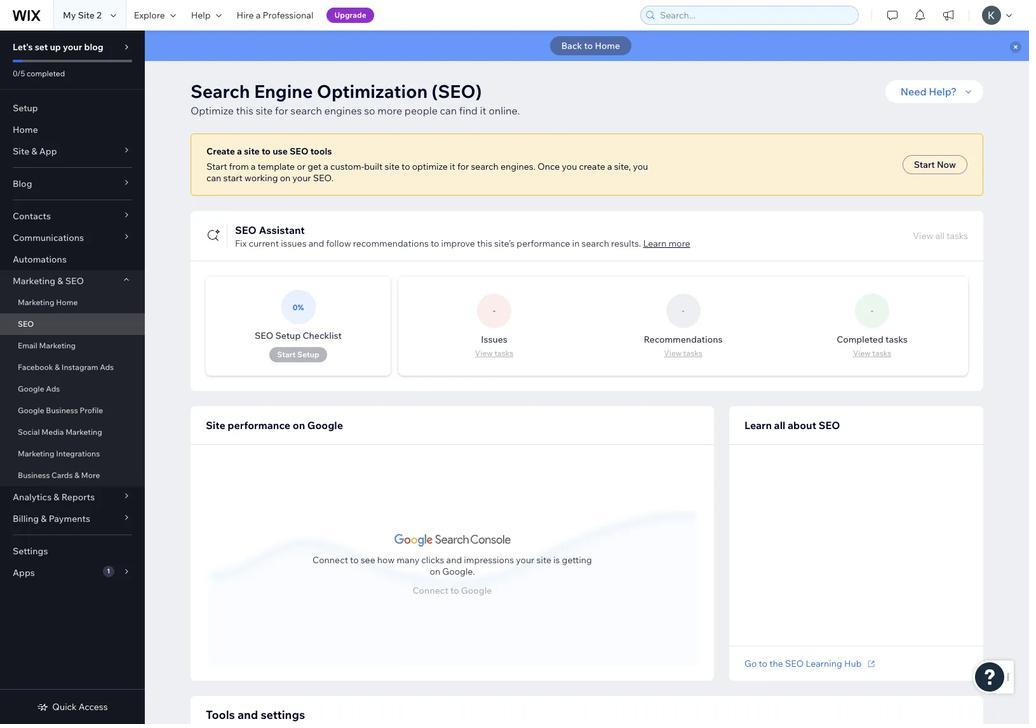 Task type: describe. For each thing, give the bounding box(es) containing it.
working
[[245, 172, 278, 184]]

custom-
[[330, 161, 364, 172]]

integrations
[[56, 449, 100, 458]]

contacts button
[[0, 205, 145, 227]]

- for completed tasks
[[872, 306, 874, 315]]

0 vertical spatial business
[[46, 406, 78, 415]]

recommendations
[[644, 334, 723, 345]]

1
[[107, 567, 110, 575]]

start inside button
[[915, 159, 936, 170]]

cards
[[52, 470, 73, 480]]

home link
[[0, 119, 145, 140]]

performance inside heading
[[228, 419, 291, 432]]

1 horizontal spatial site
[[78, 10, 95, 21]]

get
[[308, 161, 322, 172]]

upgrade
[[335, 10, 367, 20]]

google for google business profile
[[18, 406, 44, 415]]

seo right "the"
[[786, 658, 804, 669]]

search inside search engine optimization (seo) optimize this site for search engines so more people can find it online.
[[291, 104, 322, 117]]

clicks
[[422, 554, 445, 565]]

app
[[39, 146, 57, 157]]

need help?
[[901, 85, 957, 98]]

seo.
[[313, 172, 334, 184]]

issues
[[281, 238, 307, 249]]

or
[[297, 161, 306, 172]]

blog button
[[0, 173, 145, 195]]

seo inside seo assistant fix current issues and follow recommendations to improve this site's performance in search results. learn more
[[235, 224, 257, 236]]

go
[[745, 658, 757, 669]]

social
[[18, 427, 40, 437]]

social media marketing
[[18, 427, 102, 437]]

set
[[35, 41, 48, 53]]

checklist
[[303, 330, 342, 341]]

site for site & app
[[13, 146, 29, 157]]

learn inside seo assistant fix current issues and follow recommendations to improve this site's performance in search results. learn more
[[644, 238, 667, 249]]

google ads
[[18, 384, 60, 393]]

seo up 'email'
[[18, 319, 34, 329]]

search inside seo assistant fix current issues and follow recommendations to improve this site's performance in search results. learn more
[[582, 238, 610, 249]]

social media marketing link
[[0, 421, 145, 443]]

communications button
[[0, 227, 145, 249]]

facebook & instagram ads link
[[0, 357, 145, 378]]

site inside connect to see how many clicks and impressions your site is getting on google.
[[537, 554, 552, 565]]

marketing for integrations
[[18, 449, 54, 458]]

start now button
[[903, 155, 968, 174]]

fix
[[235, 238, 247, 249]]

create a site to use seo tools start from a template or get a custom-built site to optimize it for search engines. once you create a site, you can start working on your seo.
[[207, 146, 649, 184]]

online.
[[489, 104, 520, 117]]

need help? button
[[886, 80, 984, 103]]

business cards & more
[[18, 470, 100, 480]]

completed
[[27, 69, 65, 78]]

reports
[[61, 491, 95, 503]]

learn all about seo heading
[[745, 418, 841, 433]]

more inside search engine optimization (seo) optimize this site for search engines so more people can find it online.
[[378, 104, 403, 117]]

now
[[938, 159, 957, 170]]

completed tasks
[[837, 334, 908, 345]]

2 you from the left
[[633, 161, 649, 172]]

apps
[[13, 567, 35, 578]]

about
[[788, 419, 817, 432]]

seo setup checklist
[[255, 330, 342, 341]]

on inside heading
[[293, 419, 305, 432]]

help
[[191, 10, 211, 21]]

hub
[[845, 658, 862, 669]]

see
[[361, 554, 376, 565]]

help button
[[184, 0, 229, 31]]

& for app
[[31, 146, 37, 157]]

seo assistant fix current issues and follow recommendations to improve this site's performance in search results. learn more
[[235, 224, 691, 249]]

help?
[[930, 85, 957, 98]]

more inside seo assistant fix current issues and follow recommendations to improve this site's performance in search results. learn more
[[669, 238, 691, 249]]

2
[[97, 10, 102, 21]]

getting
[[562, 554, 592, 565]]

this inside seo assistant fix current issues and follow recommendations to improve this site's performance in search results. learn more
[[477, 238, 493, 249]]

instagram
[[62, 362, 98, 372]]

seo inside create a site to use seo tools start from a template or get a custom-built site to optimize it for search engines. once you create a site, you can start working on your seo.
[[290, 146, 309, 157]]

& for reports
[[54, 491, 59, 503]]

0/5
[[13, 69, 25, 78]]

0 horizontal spatial home
[[13, 124, 38, 135]]

template
[[258, 161, 295, 172]]

tools and settings
[[206, 708, 305, 722]]

learn all about seo
[[745, 419, 841, 432]]

find
[[459, 104, 478, 117]]

site right the built
[[385, 161, 400, 172]]

optimize
[[412, 161, 448, 172]]

2 vertical spatial and
[[238, 708, 258, 722]]

site inside search engine optimization (seo) optimize this site for search engines so more people can find it online.
[[256, 104, 273, 117]]

0 vertical spatial ads
[[100, 362, 114, 372]]

marketing & seo button
[[0, 270, 145, 292]]

quick access button
[[37, 701, 108, 713]]

0/5 completed
[[13, 69, 65, 78]]

assistant
[[259, 224, 305, 236]]

& for seo
[[57, 275, 63, 287]]

& for payments
[[41, 513, 47, 524]]

back to home button
[[550, 36, 632, 55]]

learn more link
[[644, 238, 691, 249]]

blog
[[13, 178, 32, 189]]

on inside create a site to use seo tools start from a template or get a custom-built site to optimize it for search engines. once you create a site, you can start working on your seo.
[[280, 172, 291, 184]]

impressions
[[464, 554, 514, 565]]

people
[[405, 104, 438, 117]]

up
[[50, 41, 61, 53]]

once
[[538, 161, 560, 172]]

automations
[[13, 254, 67, 265]]

media
[[41, 427, 64, 437]]

many
[[397, 554, 420, 565]]

my
[[63, 10, 76, 21]]

learn inside heading
[[745, 419, 772, 432]]

go to the seo learning hub
[[745, 658, 862, 669]]

(seo)
[[432, 80, 482, 102]]

issues
[[481, 334, 508, 345]]



Task type: vqa. For each thing, say whether or not it's contained in the screenshot.
from
yes



Task type: locate. For each thing, give the bounding box(es) containing it.
0 vertical spatial for
[[275, 104, 288, 117]]

more
[[378, 104, 403, 117], [669, 238, 691, 249]]

setup inside sidebar 'element'
[[13, 102, 38, 114]]

it inside search engine optimization (seo) optimize this site for search engines so more people can find it online.
[[480, 104, 487, 117]]

0 vertical spatial your
[[63, 41, 82, 53]]

0 horizontal spatial site
[[13, 146, 29, 157]]

0 vertical spatial home
[[595, 40, 621, 51]]

0 horizontal spatial and
[[238, 708, 258, 722]]

-
[[493, 306, 496, 315], [682, 306, 685, 315], [872, 306, 874, 315]]

this left site's
[[477, 238, 493, 249]]

to inside seo assistant fix current issues and follow recommendations to improve this site's performance in search results. learn more
[[431, 238, 439, 249]]

to left improve on the left of page
[[431, 238, 439, 249]]

explore
[[134, 10, 165, 21]]

1 vertical spatial can
[[207, 172, 221, 184]]

tools
[[206, 708, 235, 722]]

site
[[78, 10, 95, 21], [13, 146, 29, 157], [206, 419, 225, 432]]

0 horizontal spatial on
[[280, 172, 291, 184]]

site inside heading
[[206, 419, 225, 432]]

- for issues
[[493, 306, 496, 315]]

google.
[[443, 565, 475, 577]]

1 horizontal spatial on
[[293, 419, 305, 432]]

start now
[[915, 159, 957, 170]]

it right find
[[480, 104, 487, 117]]

1 vertical spatial for
[[458, 161, 469, 172]]

seo up or
[[290, 146, 309, 157]]

you right once
[[562, 161, 577, 172]]

this
[[236, 104, 254, 117], [477, 238, 493, 249]]

learn right "results."
[[644, 238, 667, 249]]

site & app button
[[0, 140, 145, 162]]

2 vertical spatial google
[[308, 419, 343, 432]]

more right so in the left top of the page
[[378, 104, 403, 117]]

your left seo.
[[293, 172, 311, 184]]

marketing inside marketing home link
[[18, 297, 54, 307]]

marketing integrations
[[18, 449, 100, 458]]

google business profile
[[18, 406, 103, 415]]

completed
[[837, 334, 884, 345]]

more right "results."
[[669, 238, 691, 249]]

billing & payments
[[13, 513, 90, 524]]

1 vertical spatial site
[[13, 146, 29, 157]]

and inside seo assistant fix current issues and follow recommendations to improve this site's performance in search results. learn more
[[309, 238, 324, 249]]

0 horizontal spatial performance
[[228, 419, 291, 432]]

to inside button
[[585, 40, 593, 51]]

1 horizontal spatial performance
[[517, 238, 571, 249]]

create
[[579, 161, 606, 172]]

0 horizontal spatial it
[[450, 161, 456, 172]]

2 vertical spatial search
[[582, 238, 610, 249]]

2 vertical spatial your
[[516, 554, 535, 565]]

can left find
[[440, 104, 457, 117]]

setup
[[13, 102, 38, 114], [276, 330, 301, 341]]

facebook
[[18, 362, 53, 372]]

search inside create a site to use seo tools start from a template or get a custom-built site to optimize it for search engines. once you create a site, you can start working on your seo.
[[471, 161, 499, 172]]

1 vertical spatial this
[[477, 238, 493, 249]]

can left start
[[207, 172, 221, 184]]

seo down 'automations' link in the left of the page
[[65, 275, 84, 287]]

0 horizontal spatial -
[[493, 306, 496, 315]]

create
[[207, 146, 235, 157]]

1 horizontal spatial more
[[669, 238, 691, 249]]

business up analytics
[[18, 470, 50, 480]]

google business profile link
[[0, 400, 145, 421]]

quick access
[[52, 701, 108, 713]]

marketing down social
[[18, 449, 54, 458]]

marketing down "marketing & seo"
[[18, 297, 54, 307]]

back to home
[[562, 40, 621, 51]]

1 vertical spatial home
[[13, 124, 38, 135]]

optimize
[[191, 104, 234, 117]]

seo left checklist
[[255, 330, 274, 341]]

2 horizontal spatial on
[[430, 565, 441, 577]]

search left engines.
[[471, 161, 499, 172]]

hire a professional link
[[229, 0, 321, 31]]

professional
[[263, 10, 314, 21]]

0 vertical spatial search
[[291, 104, 322, 117]]

all
[[775, 419, 786, 432]]

site down engine
[[256, 104, 273, 117]]

your inside connect to see how many clicks and impressions your site is getting on google.
[[516, 554, 535, 565]]

learn
[[644, 238, 667, 249], [745, 419, 772, 432]]

and right clicks
[[447, 554, 462, 565]]

2 horizontal spatial home
[[595, 40, 621, 51]]

2 horizontal spatial your
[[516, 554, 535, 565]]

home up site & app
[[13, 124, 38, 135]]

& left reports
[[54, 491, 59, 503]]

learn left all
[[745, 419, 772, 432]]

1 you from the left
[[562, 161, 577, 172]]

and left follow
[[309, 238, 324, 249]]

1 horizontal spatial search
[[471, 161, 499, 172]]

site inside site & app popup button
[[13, 146, 29, 157]]

need
[[901, 85, 927, 98]]

seo inside learn all about seo heading
[[819, 419, 841, 432]]

use
[[273, 146, 288, 157]]

site performance on google heading
[[206, 418, 343, 433]]

this inside search engine optimization (seo) optimize this site for search engines so more people can find it online.
[[236, 104, 254, 117]]

0 horizontal spatial setup
[[13, 102, 38, 114]]

payments
[[49, 513, 90, 524]]

a
[[256, 10, 261, 21], [237, 146, 242, 157], [251, 161, 256, 172], [324, 161, 329, 172], [608, 161, 613, 172]]

improve
[[441, 238, 475, 249]]

1 horizontal spatial home
[[56, 297, 78, 307]]

2 vertical spatial site
[[206, 419, 225, 432]]

engines.
[[501, 161, 536, 172]]

search
[[191, 80, 250, 102]]

can inside create a site to use seo tools start from a template or get a custom-built site to optimize it for search engines. once you create a site, you can start working on your seo.
[[207, 172, 221, 184]]

can
[[440, 104, 457, 117], [207, 172, 221, 184]]

0 vertical spatial learn
[[644, 238, 667, 249]]

current
[[249, 238, 279, 249]]

2 horizontal spatial search
[[582, 238, 610, 249]]

analytics & reports
[[13, 491, 95, 503]]

seo right about on the right bottom
[[819, 419, 841, 432]]

0 vertical spatial more
[[378, 104, 403, 117]]

1 vertical spatial google
[[18, 406, 44, 415]]

google for google ads
[[18, 384, 44, 393]]

profile
[[80, 406, 103, 415]]

1 horizontal spatial learn
[[745, 419, 772, 432]]

- up recommendations
[[682, 306, 685, 315]]

Search... field
[[657, 6, 855, 24]]

marketing inside marketing & seo popup button
[[13, 275, 55, 287]]

to inside connect to see how many clicks and impressions your site is getting on google.
[[350, 554, 359, 565]]

0 vertical spatial and
[[309, 238, 324, 249]]

hire
[[237, 10, 254, 21]]

start left now
[[915, 159, 936, 170]]

setup down 0/5
[[13, 102, 38, 114]]

- for recommendations
[[682, 306, 685, 315]]

search right 'in'
[[582, 238, 610, 249]]

- up issues
[[493, 306, 496, 315]]

search
[[291, 104, 322, 117], [471, 161, 499, 172], [582, 238, 610, 249]]

1 horizontal spatial and
[[309, 238, 324, 249]]

settings link
[[0, 540, 145, 562]]

to right the "go"
[[759, 658, 768, 669]]

marketing for &
[[13, 275, 55, 287]]

1 horizontal spatial start
[[915, 159, 936, 170]]

you
[[562, 161, 577, 172], [633, 161, 649, 172]]

1 vertical spatial on
[[293, 419, 305, 432]]

0 vertical spatial site
[[78, 10, 95, 21]]

1 vertical spatial ads
[[46, 384, 60, 393]]

can inside search engine optimization (seo) optimize this site for search engines so more people can find it online.
[[440, 104, 457, 117]]

learning
[[806, 658, 843, 669]]

access
[[79, 701, 108, 713]]

site
[[256, 104, 273, 117], [244, 146, 260, 157], [385, 161, 400, 172], [537, 554, 552, 565]]

1 horizontal spatial your
[[293, 172, 311, 184]]

site performance on google
[[206, 419, 343, 432]]

to left see
[[350, 554, 359, 565]]

2 horizontal spatial -
[[872, 306, 874, 315]]

your right up on the left of page
[[63, 41, 82, 53]]

0 horizontal spatial this
[[236, 104, 254, 117]]

for inside search engine optimization (seo) optimize this site for search engines so more people can find it online.
[[275, 104, 288, 117]]

0 horizontal spatial you
[[562, 161, 577, 172]]

search down engine
[[291, 104, 322, 117]]

analytics & reports button
[[0, 486, 145, 508]]

& right billing
[[41, 513, 47, 524]]

in
[[573, 238, 580, 249]]

business up social media marketing
[[46, 406, 78, 415]]

for right optimize
[[458, 161, 469, 172]]

2 horizontal spatial and
[[447, 554, 462, 565]]

0 vertical spatial can
[[440, 104, 457, 117]]

- up completed tasks
[[872, 306, 874, 315]]

0 horizontal spatial ads
[[46, 384, 60, 393]]

billing
[[13, 513, 39, 524]]

a left site,
[[608, 161, 613, 172]]

to left optimize
[[402, 161, 410, 172]]

a up from
[[237, 146, 242, 157]]

start inside create a site to use seo tools start from a template or get a custom-built site to optimize it for search engines. once you create a site, you can start working on your seo.
[[207, 161, 227, 172]]

0 vertical spatial performance
[[517, 238, 571, 249]]

you right site,
[[633, 161, 649, 172]]

ads up google business profile
[[46, 384, 60, 393]]

1 vertical spatial business
[[18, 470, 50, 480]]

0 horizontal spatial search
[[291, 104, 322, 117]]

settings
[[13, 545, 48, 557]]

& up marketing home
[[57, 275, 63, 287]]

0 vertical spatial google
[[18, 384, 44, 393]]

home down marketing & seo popup button
[[56, 297, 78, 307]]

&
[[31, 146, 37, 157], [57, 275, 63, 287], [55, 362, 60, 372], [74, 470, 80, 480], [54, 491, 59, 503], [41, 513, 47, 524]]

a right get
[[324, 161, 329, 172]]

on inside connect to see how many clicks and impressions your site is getting on google.
[[430, 565, 441, 577]]

1 horizontal spatial for
[[458, 161, 469, 172]]

engines
[[324, 104, 362, 117]]

for
[[275, 104, 288, 117], [458, 161, 469, 172]]

marketing up 'facebook & instagram ads'
[[39, 341, 76, 350]]

marketing inside "email marketing" link
[[39, 341, 76, 350]]

email marketing
[[18, 341, 76, 350]]

it right optimize
[[450, 161, 456, 172]]

1 vertical spatial search
[[471, 161, 499, 172]]

a right from
[[251, 161, 256, 172]]

0 horizontal spatial learn
[[644, 238, 667, 249]]

hire a professional
[[237, 10, 314, 21]]

& right facebook
[[55, 362, 60, 372]]

marketing home link
[[0, 292, 145, 313]]

marketing down automations on the top left
[[13, 275, 55, 287]]

start down create on the top left of page
[[207, 161, 227, 172]]

0 vertical spatial it
[[480, 104, 487, 117]]

& left app
[[31, 146, 37, 157]]

ads right instagram
[[100, 362, 114, 372]]

site left is
[[537, 554, 552, 565]]

2 - from the left
[[682, 306, 685, 315]]

0 horizontal spatial more
[[378, 104, 403, 117]]

sidebar element
[[0, 31, 145, 724]]

1 vertical spatial it
[[450, 161, 456, 172]]

for inside create a site to use seo tools start from a template or get a custom-built site to optimize it for search engines. once you create a site, you can start working on your seo.
[[458, 161, 469, 172]]

so
[[364, 104, 375, 117]]

0 horizontal spatial your
[[63, 41, 82, 53]]

1 vertical spatial setup
[[276, 330, 301, 341]]

0 vertical spatial this
[[236, 104, 254, 117]]

your inside create a site to use seo tools start from a template or get a custom-built site to optimize it for search engines. once you create a site, you can start working on your seo.
[[293, 172, 311, 184]]

0 horizontal spatial for
[[275, 104, 288, 117]]

2 vertical spatial home
[[56, 297, 78, 307]]

analytics
[[13, 491, 52, 503]]

it inside create a site to use seo tools start from a template or get a custom-built site to optimize it for search engines. once you create a site, you can start working on your seo.
[[450, 161, 456, 172]]

marketing for home
[[18, 297, 54, 307]]

1 horizontal spatial setup
[[276, 330, 301, 341]]

2 horizontal spatial site
[[206, 419, 225, 432]]

0 vertical spatial setup
[[13, 102, 38, 114]]

site & app
[[13, 146, 57, 157]]

back to home alert
[[145, 31, 1030, 61]]

home right back
[[595, 40, 621, 51]]

and inside connect to see how many clicks and impressions your site is getting on google.
[[447, 554, 462, 565]]

marketing up integrations in the bottom left of the page
[[66, 427, 102, 437]]

1 horizontal spatial you
[[633, 161, 649, 172]]

1 vertical spatial your
[[293, 172, 311, 184]]

google inside heading
[[308, 419, 343, 432]]

setup down 0%
[[276, 330, 301, 341]]

marketing inside marketing integrations link
[[18, 449, 54, 458]]

for down engine
[[275, 104, 288, 117]]

start
[[223, 172, 243, 184]]

seo up fix
[[235, 224, 257, 236]]

& left more
[[74, 470, 80, 480]]

business
[[46, 406, 78, 415], [18, 470, 50, 480]]

performance inside seo assistant fix current issues and follow recommendations to improve this site's performance in search results. learn more
[[517, 238, 571, 249]]

1 horizontal spatial this
[[477, 238, 493, 249]]

0 horizontal spatial can
[[207, 172, 221, 184]]

& for instagram
[[55, 362, 60, 372]]

marketing
[[13, 275, 55, 287], [18, 297, 54, 307], [39, 341, 76, 350], [66, 427, 102, 437], [18, 449, 54, 458]]

site for site performance on google
[[206, 419, 225, 432]]

connect
[[313, 554, 348, 565]]

blog
[[84, 41, 103, 53]]

marketing inside social media marketing link
[[66, 427, 102, 437]]

1 vertical spatial learn
[[745, 419, 772, 432]]

1 horizontal spatial can
[[440, 104, 457, 117]]

1 horizontal spatial -
[[682, 306, 685, 315]]

2 vertical spatial on
[[430, 565, 441, 577]]

seo
[[290, 146, 309, 157], [235, 224, 257, 236], [65, 275, 84, 287], [18, 319, 34, 329], [255, 330, 274, 341], [819, 419, 841, 432], [786, 658, 804, 669]]

google ads link
[[0, 378, 145, 400]]

home
[[595, 40, 621, 51], [13, 124, 38, 135], [56, 297, 78, 307]]

1 horizontal spatial it
[[480, 104, 487, 117]]

site's
[[495, 238, 515, 249]]

your left is
[[516, 554, 535, 565]]

to right back
[[585, 40, 593, 51]]

0%
[[293, 302, 304, 312]]

seo inside marketing & seo popup button
[[65, 275, 84, 287]]

this down search
[[236, 104, 254, 117]]

and right tools at bottom left
[[238, 708, 258, 722]]

marketing home
[[18, 297, 78, 307]]

0 vertical spatial on
[[280, 172, 291, 184]]

marketing & seo
[[13, 275, 84, 287]]

1 vertical spatial more
[[669, 238, 691, 249]]

0 horizontal spatial start
[[207, 161, 227, 172]]

to left "use"
[[262, 146, 271, 157]]

communications
[[13, 232, 84, 243]]

a right the hire
[[256, 10, 261, 21]]

1 horizontal spatial ads
[[100, 362, 114, 372]]

home inside button
[[595, 40, 621, 51]]

1 - from the left
[[493, 306, 496, 315]]

3 - from the left
[[872, 306, 874, 315]]

site up from
[[244, 146, 260, 157]]

the
[[770, 658, 784, 669]]

it
[[480, 104, 487, 117], [450, 161, 456, 172]]

tasks
[[886, 334, 908, 345]]

your inside sidebar 'element'
[[63, 41, 82, 53]]

1 vertical spatial performance
[[228, 419, 291, 432]]

1 vertical spatial and
[[447, 554, 462, 565]]

from
[[229, 161, 249, 172]]



